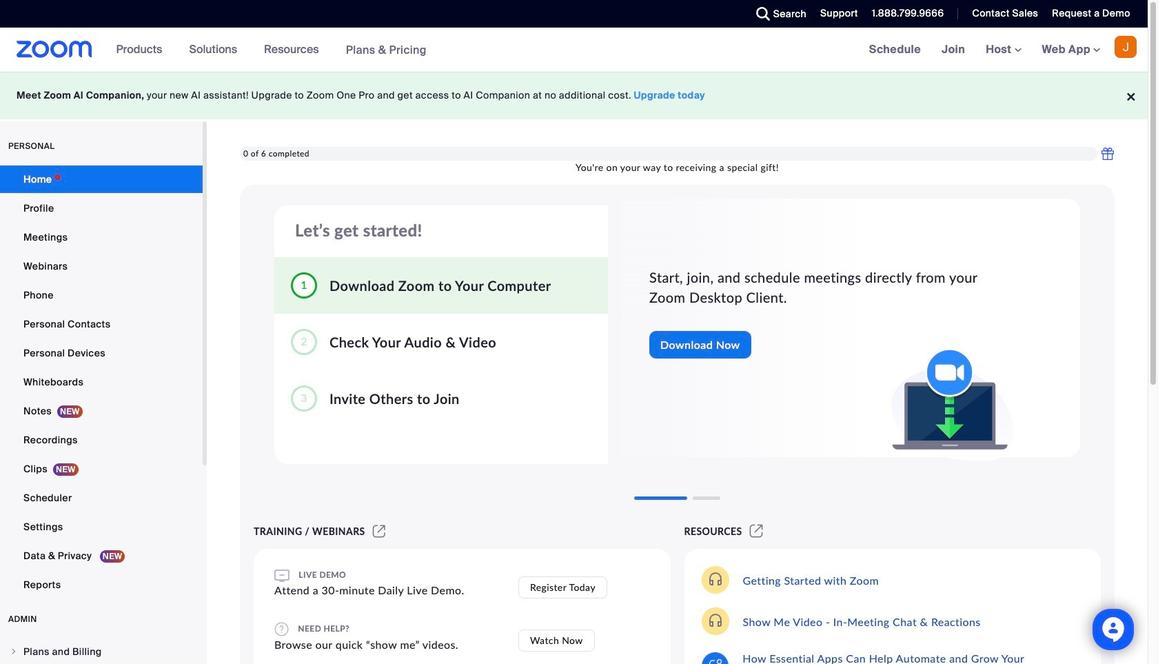 Task type: locate. For each thing, give the bounding box(es) containing it.
right image
[[10, 648, 18, 656]]

1 horizontal spatial window new image
[[748, 526, 766, 537]]

menu item
[[0, 639, 203, 664]]

zoom logo image
[[17, 41, 92, 58]]

product information navigation
[[106, 28, 437, 72]]

banner
[[0, 28, 1149, 72]]

0 horizontal spatial window new image
[[371, 526, 388, 537]]

footer
[[0, 72, 1149, 119]]

meetings navigation
[[859, 28, 1149, 72]]

window new image
[[371, 526, 388, 537], [748, 526, 766, 537]]

profile picture image
[[1115, 36, 1138, 58]]



Task type: describe. For each thing, give the bounding box(es) containing it.
1 window new image from the left
[[371, 526, 388, 537]]

2 window new image from the left
[[748, 526, 766, 537]]

personal menu menu
[[0, 166, 203, 600]]



Task type: vqa. For each thing, say whether or not it's contained in the screenshot.
"meetings" navigation
yes



